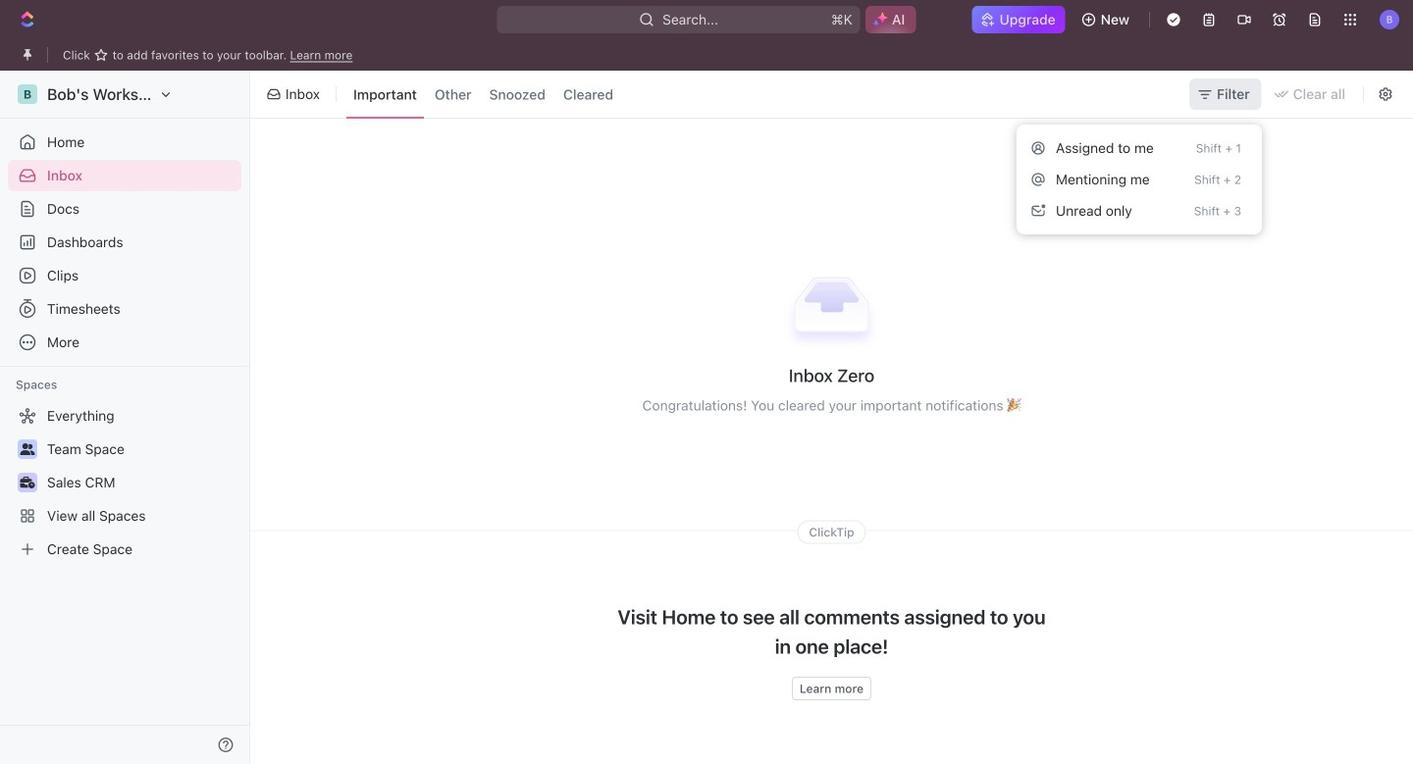 Task type: locate. For each thing, give the bounding box(es) containing it.
tab list
[[343, 67, 625, 122]]

tree
[[8, 401, 242, 566]]

sidebar navigation
[[0, 71, 250, 765]]

tree inside sidebar navigation
[[8, 401, 242, 566]]



Task type: vqa. For each thing, say whether or not it's contained in the screenshot.
'dialog'
no



